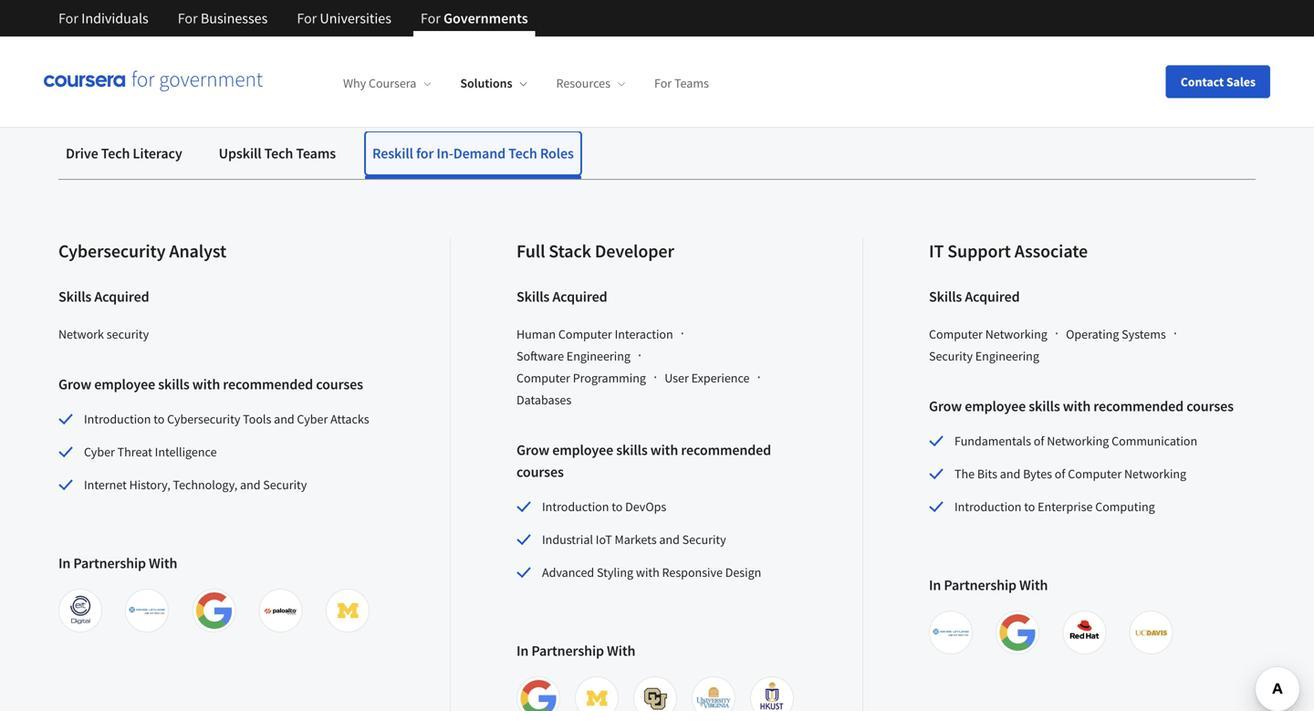 Task type: describe. For each thing, give the bounding box(es) containing it.
introduction for analyst
[[84, 411, 151, 427]]

skills acquired for full
[[517, 288, 607, 306]]

industrial
[[542, 531, 593, 548]]

interaction
[[615, 326, 673, 342]]

workforce
[[159, 14, 235, 37]]

bytes
[[1023, 466, 1052, 482]]

skills for cybersecurity
[[58, 288, 91, 306]]

user
[[665, 370, 689, 386]]

full
[[517, 240, 545, 263]]

contact
[[1181, 73, 1224, 90]]

assessments
[[58, 36, 155, 59]]

in-
[[437, 144, 453, 163]]

grow employee skills with recommended courses for full stack developer
[[517, 441, 771, 481]]

cyber threat intelligence
[[84, 444, 217, 460]]

styling
[[597, 564, 634, 581]]

reskill for in-demand tech roles button
[[365, 132, 581, 175]]

for teams link
[[654, 75, 709, 91]]

in for it support associate
[[929, 576, 941, 594]]

red hat image
[[1066, 614, 1103, 651]]

threat
[[117, 444, 152, 460]]

grow employee skills with recommended courses for it support associate
[[929, 397, 1234, 415]]

university of california davis image
[[1133, 614, 1170, 651]]

0 vertical spatial cybersecurity
[[58, 240, 166, 263]]

industrial iot markets and security
[[542, 531, 726, 548]]

computer up databases
[[517, 370, 570, 386]]

analyst
[[169, 240, 226, 263]]

and right bits
[[1000, 466, 1021, 482]]

introduction to cybersecurity tools and cyber attacks
[[84, 411, 369, 427]]

skills acquired for cybersecurity
[[58, 288, 149, 306]]

the bits and bytes of computer networking
[[955, 466, 1187, 482]]

support
[[948, 240, 1011, 263]]

courses for full stack developer
[[517, 463, 564, 481]]

individuals
[[81, 9, 149, 27]]

for for governments
[[421, 9, 441, 27]]

security inside operating systems security engineering
[[929, 348, 973, 364]]

software
[[517, 348, 564, 364]]

for
[[416, 144, 434, 163]]

literacy
[[133, 144, 182, 163]]

in partnership with for analyst
[[58, 554, 177, 572]]

skills down for universities
[[315, 36, 353, 59]]

databases
[[517, 392, 572, 408]]

solutions
[[460, 75, 513, 91]]

tech for drive
[[101, 144, 130, 163]]

skills up solutions link
[[514, 14, 553, 37]]

with for cybersecurity analyst
[[192, 375, 220, 394]]

with for stack
[[607, 642, 636, 660]]

skillsets
[[421, 36, 486, 59]]

internet history, technology, and security
[[84, 477, 307, 493]]

with for full stack developer
[[651, 441, 678, 459]]

acquired for support
[[965, 288, 1020, 306]]

attacks
[[331, 411, 369, 427]]

sales
[[1227, 73, 1256, 90]]

demand
[[453, 144, 506, 163]]

to left drive
[[489, 36, 505, 59]]

reskill for in-demand tech roles tab panel
[[58, 180, 1256, 711]]

grow employee skills with recommended courses for cybersecurity analyst
[[58, 375, 363, 394]]

with right styling in the left bottom of the page
[[636, 564, 660, 581]]

network security
[[58, 326, 149, 342]]

in partnership with for stack
[[517, 642, 636, 660]]

upskill tech teams
[[219, 144, 336, 163]]

0 vertical spatial of
[[1034, 433, 1045, 449]]

why
[[343, 75, 366, 91]]

advanced styling with responsive design
[[542, 564, 762, 581]]

palo alto networks image
[[263, 593, 299, 629]]

the hong kong university of science and technology image
[[754, 680, 790, 711]]

fundamentals of networking communication
[[955, 433, 1198, 449]]

technology,
[[173, 477, 238, 493]]

and right tools on the bottom of page
[[274, 411, 295, 427]]

learn
[[383, 14, 422, 37]]

drive tech literacy button
[[58, 132, 190, 175]]

security for industrial iot markets and security
[[682, 531, 726, 548]]

your
[[121, 14, 155, 37]]

eit digital image
[[62, 593, 99, 629]]

0 horizontal spatial google leader logo image
[[196, 593, 232, 629]]

stack
[[549, 240, 591, 263]]

markets
[[615, 531, 657, 548]]

resources
[[556, 75, 611, 91]]

advanced
[[698, 14, 772, 37]]

computing
[[1096, 499, 1155, 515]]

partnership for cybersecurity
[[73, 554, 146, 572]]

the
[[955, 466, 975, 482]]

skills acquired for it
[[929, 288, 1020, 306]]

in for full stack developer
[[517, 642, 529, 660]]

and right technology,
[[240, 477, 261, 493]]

systems
[[1122, 326, 1166, 342]]

contact sales
[[1181, 73, 1256, 90]]

beginner
[[594, 14, 662, 37]]

for governments
[[421, 9, 528, 27]]

content,
[[815, 14, 879, 37]]

bits
[[977, 466, 998, 482]]

history,
[[129, 477, 170, 493]]

experience
[[692, 370, 750, 386]]

levelset
[[988, 14, 1053, 37]]

governments
[[444, 9, 528, 27]]

tech for upskill
[[264, 144, 293, 163]]

1 horizontal spatial technology
[[551, 36, 637, 59]]

employee for stack
[[552, 441, 613, 459]]

design
[[725, 564, 762, 581]]

reskill
[[372, 144, 413, 163]]

to right your on the top
[[159, 36, 175, 59]]

responsive
[[662, 564, 723, 581]]

computer down it
[[929, 326, 983, 342]]

3 tech from the left
[[508, 144, 537, 163]]

user experience databases
[[517, 370, 750, 408]]

tools
[[243, 411, 271, 427]]

introduction to enterprise computing
[[955, 499, 1155, 515]]

full stack developer
[[517, 240, 674, 263]]

it support associate
[[929, 240, 1088, 263]]

recommended for full stack developer
[[681, 441, 771, 459]]

20+
[[957, 14, 985, 37]]

security
[[107, 326, 149, 342]]

reskill for in-demand tech roles
[[372, 144, 574, 163]]

resources link
[[556, 75, 625, 91]]

engineering inside human computer interaction software engineering computer programming
[[567, 348, 631, 364]]

courses for cybersecurity analyst
[[316, 375, 363, 394]]

computer networking
[[929, 326, 1048, 342]]

content tabs tab list
[[58, 132, 1256, 179]]

employee for analyst
[[94, 375, 155, 394]]

2 horizontal spatial introduction
[[955, 499, 1022, 515]]

for for businesses
[[178, 9, 198, 27]]

for businesses
[[178, 9, 268, 27]]

opportunity
[[268, 14, 359, 37]]

courses for it support associate
[[1187, 397, 1234, 415]]

for individuals
[[58, 9, 149, 27]]

developer
[[595, 240, 674, 263]]

learning.
[[640, 36, 708, 59]]

why coursera
[[343, 75, 417, 91]]

1 vertical spatial of
[[1055, 466, 1066, 482]]

associate
[[1015, 240, 1088, 263]]

including
[[883, 14, 954, 37]]

skills for cybersecurity analyst
[[158, 375, 190, 394]]

operating
[[1066, 326, 1119, 342]]

intelligence
[[155, 444, 217, 460]]

in for cybersecurity analyst
[[58, 554, 71, 572]]

why coursera link
[[343, 75, 431, 91]]



Task type: locate. For each thing, give the bounding box(es) containing it.
1 vertical spatial in
[[929, 576, 941, 594]]

1 vertical spatial employee
[[965, 397, 1026, 415]]

with down styling in the left bottom of the page
[[607, 642, 636, 660]]

with inside grow employee skills with recommended courses
[[651, 441, 678, 459]]

3 skills acquired from the left
[[929, 288, 1020, 306]]

0 horizontal spatial university of michigan image
[[329, 593, 366, 629]]

1 horizontal spatial acquired
[[553, 288, 607, 306]]

baseline
[[248, 36, 312, 59]]

0 vertical spatial employee
[[94, 375, 155, 394]]

1 tech from the left
[[101, 144, 130, 163]]

skills for it support associate
[[1029, 397, 1060, 415]]

1 engineering from the left
[[567, 348, 631, 364]]

courses
[[316, 375, 363, 394], [1187, 397, 1234, 415], [517, 463, 564, 481]]

banner navigation
[[44, 0, 543, 37]]

1 horizontal spatial employee
[[552, 441, 613, 459]]

technology
[[425, 14, 511, 37], [551, 36, 637, 59]]

0 vertical spatial security
[[929, 348, 973, 364]]

network
[[58, 326, 104, 342]]

0 horizontal spatial engineering
[[567, 348, 631, 364]]

measure
[[178, 36, 244, 59]]

teams down learning.
[[675, 75, 709, 91]]

recommended up the communication
[[1094, 397, 1184, 415]]

0 horizontal spatial tech
[[101, 144, 130, 163]]

devops
[[625, 499, 667, 515]]

0 horizontal spatial grow
[[58, 375, 91, 394]]

courses inside grow employee skills with recommended courses
[[517, 463, 564, 481]]

2 engineering from the left
[[976, 348, 1040, 364]]

0 vertical spatial grow employee skills with recommended courses
[[58, 375, 363, 394]]

businesses
[[201, 9, 268, 27]]

2 acquired from the left
[[553, 288, 607, 306]]

2 horizontal spatial with
[[1020, 576, 1048, 594]]

with up introduction to cybersecurity tools and cyber attacks
[[192, 375, 220, 394]]

1 horizontal spatial engineering
[[976, 348, 1040, 364]]

1 horizontal spatial of
[[1055, 466, 1066, 482]]

image 198 image
[[696, 680, 732, 711]]

0 horizontal spatial security
[[263, 477, 307, 493]]

partnership for full
[[532, 642, 604, 660]]

courses up the 'attacks'
[[316, 375, 363, 394]]

skills
[[514, 14, 553, 37], [315, 36, 353, 59], [158, 375, 190, 394], [1029, 397, 1060, 415], [616, 441, 648, 459]]

computer
[[558, 326, 612, 342], [929, 326, 983, 342], [517, 370, 570, 386], [1068, 466, 1122, 482]]

1 vertical spatial cyber
[[84, 444, 115, 460]]

1 horizontal spatial tech
[[264, 144, 293, 163]]

solutions link
[[460, 75, 527, 91]]

0 vertical spatial teams
[[675, 75, 709, 91]]

engineering
[[567, 348, 631, 364], [976, 348, 1040, 364]]

1 horizontal spatial with
[[607, 642, 636, 660]]

skills up devops
[[616, 441, 648, 459]]

with down introduction to enterprise computing
[[1020, 576, 1048, 594]]

0 horizontal spatial introduction
[[84, 411, 151, 427]]

upskill tech teams button
[[211, 132, 343, 175]]

universities
[[320, 9, 391, 27]]

0 horizontal spatial courses
[[316, 375, 363, 394]]

security down tools on the bottom of page
[[263, 477, 307, 493]]

networking left operating
[[986, 326, 1048, 342]]

engineering up programming
[[567, 348, 631, 364]]

tech left roles
[[508, 144, 537, 163]]

0 horizontal spatial employee
[[94, 375, 155, 394]]

0 horizontal spatial ashok leyland logo image
[[129, 593, 165, 629]]

it
[[929, 240, 944, 263]]

2 horizontal spatial skills
[[929, 288, 962, 306]]

security up the responsive
[[682, 531, 726, 548]]

and right "beginner"
[[665, 14, 695, 37]]

0 horizontal spatial skills
[[58, 288, 91, 306]]

1 horizontal spatial grow employee skills with recommended courses
[[517, 441, 771, 481]]

engineering down the computer networking
[[976, 348, 1040, 364]]

drive tech literacy
[[66, 144, 182, 163]]

for up baseline
[[297, 9, 317, 27]]

with down history,
[[149, 554, 177, 572]]

with
[[149, 554, 177, 572], [1020, 576, 1048, 594], [607, 642, 636, 660]]

grow for full
[[517, 441, 550, 459]]

1 horizontal spatial courses
[[517, 463, 564, 481]]

1 vertical spatial grow employee skills with recommended courses
[[929, 397, 1234, 415]]

human computer interaction software engineering computer programming
[[517, 326, 673, 386]]

skills acquired up human
[[517, 288, 607, 306]]

ashok leyland logo image
[[129, 593, 165, 629], [933, 614, 969, 651]]

technology up solutions in the left of the page
[[425, 14, 511, 37]]

0 horizontal spatial cybersecurity
[[58, 240, 166, 263]]

acquired for analyst
[[94, 288, 149, 306]]

with for it support associate
[[1063, 397, 1091, 415]]

recommended for it support associate
[[1094, 397, 1184, 415]]

grow employee skills with recommended courses up devops
[[517, 441, 771, 481]]

skills for full stack developer
[[616, 441, 648, 459]]

for
[[58, 9, 78, 27], [178, 9, 198, 27], [297, 9, 317, 27], [421, 9, 441, 27], [654, 75, 672, 91]]

0 vertical spatial cyber
[[297, 411, 328, 427]]

cyber left the 'attacks'
[[297, 411, 328, 427]]

2 horizontal spatial grow
[[929, 397, 962, 415]]

recommended down experience
[[681, 441, 771, 459]]

teams right the upskill
[[296, 144, 336, 163]]

cybersecurity up network security
[[58, 240, 166, 263]]

skills up fundamentals of networking communication on the right bottom of the page
[[1029, 397, 1060, 415]]

1 skills acquired from the left
[[58, 288, 149, 306]]

0 vertical spatial partnership
[[73, 554, 146, 572]]

2 horizontal spatial in partnership with
[[929, 576, 1048, 594]]

0 vertical spatial in partnership with
[[58, 554, 177, 572]]

tech right "drive"
[[101, 144, 130, 163]]

internet
[[84, 477, 127, 493]]

with right drive
[[556, 14, 590, 37]]

0 vertical spatial courses
[[316, 375, 363, 394]]

2 tech from the left
[[264, 144, 293, 163]]

partnership for it
[[944, 576, 1017, 594]]

for universities
[[297, 9, 391, 27]]

human
[[517, 326, 556, 342]]

1 horizontal spatial grow
[[517, 441, 550, 459]]

grow down databases
[[517, 441, 550, 459]]

introduction down bits
[[955, 499, 1022, 515]]

provide your workforce the opportunity to learn technology skills with beginner and advanced level content, including 20+ levelset assessments to measure baseline skills and 50+ skillsets to drive technology learning.
[[58, 14, 1053, 59]]

1 vertical spatial university of michigan image
[[579, 680, 615, 711]]

0 vertical spatial in
[[58, 554, 71, 572]]

skills for it
[[929, 288, 962, 306]]

grow inside grow employee skills with recommended courses
[[517, 441, 550, 459]]

0 horizontal spatial teams
[[296, 144, 336, 163]]

2 skills from the left
[[517, 288, 550, 306]]

grow employee skills with recommended courses up fundamentals of networking communication on the right bottom of the page
[[929, 397, 1234, 415]]

2 vertical spatial grow
[[517, 441, 550, 459]]

upskill
[[219, 144, 262, 163]]

employee up introduction to devops
[[552, 441, 613, 459]]

0 vertical spatial university of michigan image
[[329, 593, 366, 629]]

of
[[1034, 433, 1045, 449], [1055, 466, 1066, 482]]

2 vertical spatial with
[[607, 642, 636, 660]]

grow employee skills with recommended courses
[[58, 375, 363, 394], [929, 397, 1234, 415], [517, 441, 771, 481]]

grow employee skills with recommended courses up introduction to cybersecurity tools and cyber attacks
[[58, 375, 363, 394]]

to
[[363, 14, 379, 37], [159, 36, 175, 59], [489, 36, 505, 59], [154, 411, 165, 427], [612, 499, 623, 515], [1024, 499, 1035, 515]]

1 horizontal spatial skills
[[517, 288, 550, 306]]

drive
[[509, 36, 547, 59]]

google leader logo image
[[196, 593, 232, 629], [1000, 614, 1036, 651], [520, 680, 557, 711]]

0 vertical spatial recommended
[[223, 375, 313, 394]]

computer right human
[[558, 326, 612, 342]]

1 vertical spatial courses
[[1187, 397, 1234, 415]]

courses down databases
[[517, 463, 564, 481]]

2 vertical spatial security
[[682, 531, 726, 548]]

2 horizontal spatial skills acquired
[[929, 288, 1020, 306]]

university of michigan image right palo alto networks icon
[[329, 593, 366, 629]]

tech inside button
[[264, 144, 293, 163]]

skills for full
[[517, 288, 550, 306]]

2 horizontal spatial tech
[[508, 144, 537, 163]]

skills inside grow employee skills with recommended courses
[[616, 441, 648, 459]]

1 horizontal spatial ashok leyland logo image
[[933, 614, 969, 651]]

university of michigan image
[[329, 593, 366, 629], [579, 680, 615, 711]]

employee for support
[[965, 397, 1026, 415]]

to down bytes
[[1024, 499, 1035, 515]]

1 vertical spatial security
[[263, 477, 307, 493]]

1 horizontal spatial security
[[682, 531, 726, 548]]

3 acquired from the left
[[965, 288, 1020, 306]]

iot
[[596, 531, 612, 548]]

2 horizontal spatial grow employee skills with recommended courses
[[929, 397, 1234, 415]]

employee up fundamentals in the bottom right of the page
[[965, 397, 1026, 415]]

for up measure
[[178, 9, 198, 27]]

skills up human
[[517, 288, 550, 306]]

1 horizontal spatial recommended
[[681, 441, 771, 459]]

security down the computer networking
[[929, 348, 973, 364]]

for down learning.
[[654, 75, 672, 91]]

introduction up industrial
[[542, 499, 609, 515]]

2 horizontal spatial partnership
[[944, 576, 1017, 594]]

skills down it
[[929, 288, 962, 306]]

of right bytes
[[1055, 466, 1066, 482]]

and
[[665, 14, 695, 37], [357, 36, 386, 59], [274, 411, 295, 427], [1000, 466, 1021, 482], [240, 477, 261, 493], [659, 531, 680, 548]]

to left devops
[[612, 499, 623, 515]]

university of colorado boulder image
[[637, 680, 674, 711]]

1 vertical spatial teams
[[296, 144, 336, 163]]

technology up resources link
[[551, 36, 637, 59]]

grow down network
[[58, 375, 91, 394]]

introduction up threat
[[84, 411, 151, 427]]

1 horizontal spatial in
[[517, 642, 529, 660]]

1 skills from the left
[[58, 288, 91, 306]]

skills acquired
[[58, 288, 149, 306], [517, 288, 607, 306], [929, 288, 1020, 306]]

security for internet history, technology, and security
[[263, 477, 307, 493]]

1 horizontal spatial skills acquired
[[517, 288, 607, 306]]

to left the learn
[[363, 14, 379, 37]]

computer down fundamentals of networking communication on the right bottom of the page
[[1068, 466, 1122, 482]]

2 horizontal spatial security
[[929, 348, 973, 364]]

networking
[[986, 326, 1048, 342], [1047, 433, 1109, 449], [1125, 466, 1187, 482]]

partnership
[[73, 554, 146, 572], [944, 576, 1017, 594], [532, 642, 604, 660]]

skills up introduction to cybersecurity tools and cyber attacks
[[158, 375, 190, 394]]

for up the skillsets at the top left
[[421, 9, 441, 27]]

in
[[58, 554, 71, 572], [929, 576, 941, 594], [517, 642, 529, 660]]

skills
[[58, 288, 91, 306], [517, 288, 550, 306], [929, 288, 962, 306]]

contact sales button
[[1166, 65, 1271, 98]]

0 horizontal spatial in
[[58, 554, 71, 572]]

1 vertical spatial with
[[1020, 576, 1048, 594]]

0 horizontal spatial cyber
[[84, 444, 115, 460]]

1 vertical spatial cybersecurity
[[167, 411, 240, 427]]

0 horizontal spatial recommended
[[223, 375, 313, 394]]

security
[[929, 348, 973, 364], [263, 477, 307, 493], [682, 531, 726, 548]]

engineering inside operating systems security engineering
[[976, 348, 1040, 364]]

university of michigan image left university of colorado boulder 'image'
[[579, 680, 615, 711]]

0 vertical spatial networking
[[986, 326, 1048, 342]]

0 vertical spatial with
[[149, 554, 177, 572]]

enterprise
[[1038, 499, 1093, 515]]

fundamentals
[[955, 433, 1031, 449]]

with for support
[[1020, 576, 1048, 594]]

acquired up security
[[94, 288, 149, 306]]

with inside provide your workforce the opportunity to learn technology skills with beginner and advanced level content, including 20+ levelset assessments to measure baseline skills and 50+ skillsets to drive technology learning.
[[556, 14, 590, 37]]

courses up the communication
[[1187, 397, 1234, 415]]

1 horizontal spatial university of michigan image
[[579, 680, 615, 711]]

1 horizontal spatial partnership
[[532, 642, 604, 660]]

1 horizontal spatial teams
[[675, 75, 709, 91]]

for for individuals
[[58, 9, 78, 27]]

and left 50+
[[357, 36, 386, 59]]

0 horizontal spatial with
[[149, 554, 177, 572]]

employee inside grow employee skills with recommended courses
[[552, 441, 613, 459]]

in partnership with
[[58, 554, 177, 572], [929, 576, 1048, 594], [517, 642, 636, 660]]

level
[[776, 14, 812, 37]]

with up fundamentals of networking communication on the right bottom of the page
[[1063, 397, 1091, 415]]

networking up the bits and bytes of computer networking
[[1047, 433, 1109, 449]]

3 skills from the left
[[929, 288, 962, 306]]

grow for it
[[929, 397, 962, 415]]

cybersecurity up intelligence
[[167, 411, 240, 427]]

in partnership with for support
[[929, 576, 1048, 594]]

to up cyber threat intelligence
[[154, 411, 165, 427]]

tech right the upskill
[[264, 144, 293, 163]]

1 horizontal spatial cyber
[[297, 411, 328, 427]]

1 horizontal spatial introduction
[[542, 499, 609, 515]]

communication
[[1112, 433, 1198, 449]]

0 horizontal spatial partnership
[[73, 554, 146, 572]]

provide
[[58, 14, 117, 37]]

0 horizontal spatial skills acquired
[[58, 288, 149, 306]]

2 skills acquired from the left
[[517, 288, 607, 306]]

drive
[[66, 144, 98, 163]]

0 vertical spatial grow
[[58, 375, 91, 394]]

1 horizontal spatial cybersecurity
[[167, 411, 240, 427]]

recommended
[[223, 375, 313, 394], [1094, 397, 1184, 415], [681, 441, 771, 459]]

cyber up internet in the bottom left of the page
[[84, 444, 115, 460]]

recommended for cybersecurity analyst
[[223, 375, 313, 394]]

grow up fundamentals in the bottom right of the page
[[929, 397, 962, 415]]

0 horizontal spatial grow employee skills with recommended courses
[[58, 375, 363, 394]]

introduction for stack
[[542, 499, 609, 515]]

employee down security
[[94, 375, 155, 394]]

2 horizontal spatial in
[[929, 576, 941, 594]]

and right markets
[[659, 531, 680, 548]]

skills up network
[[58, 288, 91, 306]]

acquired
[[94, 288, 149, 306], [553, 288, 607, 306], [965, 288, 1020, 306]]

1 vertical spatial partnership
[[944, 576, 1017, 594]]

networking down the communication
[[1125, 466, 1187, 482]]

1 horizontal spatial in partnership with
[[517, 642, 636, 660]]

1 horizontal spatial google leader logo image
[[520, 680, 557, 711]]

recommended inside grow employee skills with recommended courses
[[681, 441, 771, 459]]

1 vertical spatial grow
[[929, 397, 962, 415]]

1 vertical spatial in partnership with
[[929, 576, 1048, 594]]

0 horizontal spatial in partnership with
[[58, 554, 177, 572]]

acquired for stack
[[553, 288, 607, 306]]

introduction
[[84, 411, 151, 427], [542, 499, 609, 515], [955, 499, 1022, 515]]

acquired up the computer networking
[[965, 288, 1020, 306]]

1 acquired from the left
[[94, 288, 149, 306]]

recommended up tools on the bottom of page
[[223, 375, 313, 394]]

acquired down stack
[[553, 288, 607, 306]]

for for universities
[[297, 9, 317, 27]]

2 horizontal spatial employee
[[965, 397, 1026, 415]]

2 horizontal spatial google leader logo image
[[1000, 614, 1036, 651]]

coursera
[[369, 75, 417, 91]]

2 horizontal spatial courses
[[1187, 397, 1234, 415]]

0 horizontal spatial technology
[[425, 14, 511, 37]]

skills acquired up network security
[[58, 288, 149, 306]]

1 vertical spatial networking
[[1047, 433, 1109, 449]]

teams inside button
[[296, 144, 336, 163]]

coursera for government image
[[44, 71, 263, 92]]

2 vertical spatial partnership
[[532, 642, 604, 660]]

with up devops
[[651, 441, 678, 459]]

of up bytes
[[1034, 433, 1045, 449]]

2 vertical spatial networking
[[1125, 466, 1187, 482]]

advanced
[[542, 564, 594, 581]]

2 horizontal spatial acquired
[[965, 288, 1020, 306]]

2 horizontal spatial recommended
[[1094, 397, 1184, 415]]

2 vertical spatial courses
[[517, 463, 564, 481]]

grow for cybersecurity
[[58, 375, 91, 394]]

skills acquired up the computer networking
[[929, 288, 1020, 306]]

roles
[[540, 144, 574, 163]]

for left individuals
[[58, 9, 78, 27]]

2 vertical spatial recommended
[[681, 441, 771, 459]]

with for analyst
[[149, 554, 177, 572]]



Task type: vqa. For each thing, say whether or not it's contained in the screenshot.
the concepts
no



